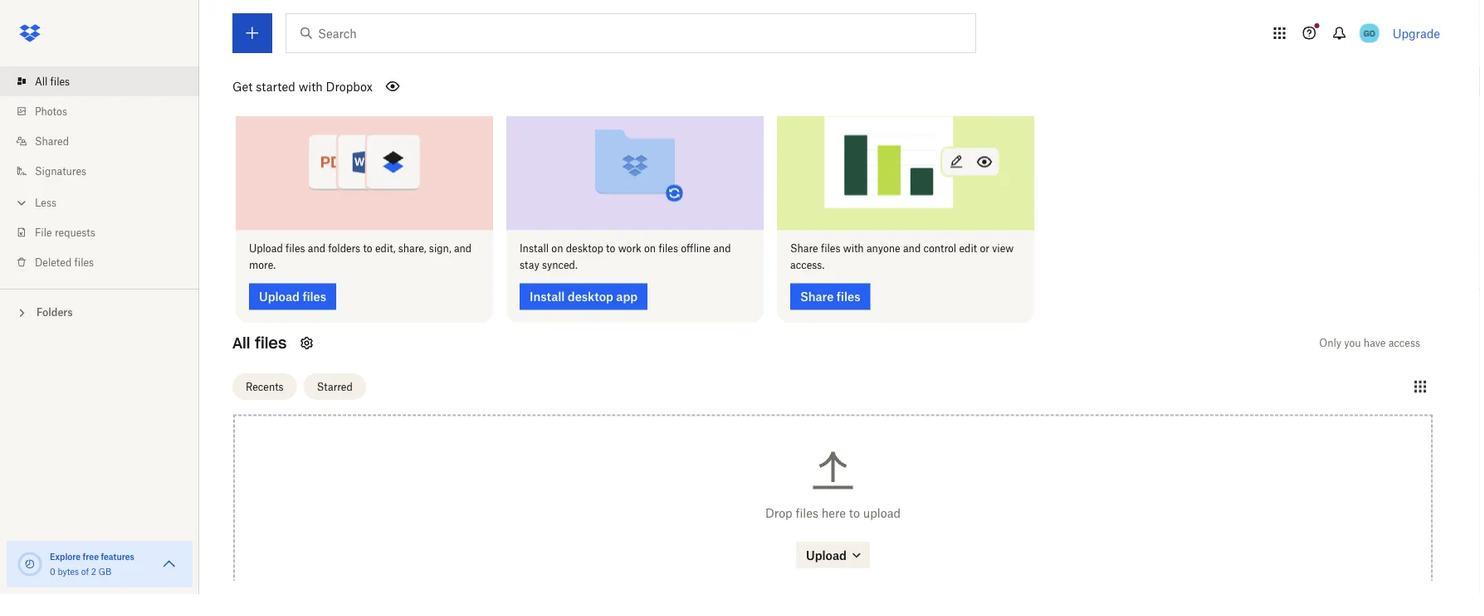 Task type: describe. For each thing, give the bounding box(es) containing it.
install desktop app
[[530, 290, 638, 304]]

recents
[[246, 381, 284, 394]]

you
[[1345, 338, 1361, 350]]

app
[[616, 290, 638, 304]]

upload files and folders to edit, share, sign, and more.
[[249, 243, 472, 272]]

with for files
[[843, 243, 864, 255]]

to for install on desktop to work on files offline and stay synced.
[[606, 243, 616, 255]]

edit
[[959, 243, 977, 255]]

edit,
[[375, 243, 396, 255]]

upload files button
[[249, 284, 336, 311]]

or
[[980, 243, 990, 255]]

get
[[232, 79, 253, 93]]

files inside 'install on desktop to work on files offline and stay synced.'
[[659, 243, 678, 255]]

install desktop app button
[[520, 284, 648, 311]]

synced.
[[542, 260, 578, 272]]

quota usage element
[[17, 551, 43, 578]]

1 vertical spatial all files
[[232, 334, 287, 353]]

desktop inside button
[[568, 290, 614, 304]]

requests
[[55, 226, 95, 239]]

view
[[992, 243, 1014, 255]]

all files inside list item
[[35, 75, 70, 88]]

less image
[[13, 195, 30, 211]]

control
[[924, 243, 957, 255]]

upload for upload files and folders to edit, share, sign, and more.
[[249, 243, 283, 255]]

share files with anyone and control edit or view access.
[[790, 243, 1014, 272]]

free
[[83, 552, 99, 562]]

upload for upload files
[[259, 290, 300, 304]]

deleted
[[35, 256, 72, 269]]

folders
[[37, 306, 73, 319]]

1 and from the left
[[308, 243, 326, 255]]

recents button
[[232, 374, 297, 401]]

less
[[35, 196, 56, 209]]

stay
[[520, 260, 539, 272]]

share for share files
[[800, 290, 834, 304]]

dropbox image
[[13, 17, 46, 50]]

files left here
[[796, 506, 819, 521]]

access
[[1389, 338, 1421, 350]]

to for drop files here to upload
[[849, 506, 860, 521]]

here
[[822, 506, 846, 521]]

bytes
[[58, 567, 79, 577]]

share files button
[[790, 284, 871, 311]]

files inside upload files and folders to edit, share, sign, and more.
[[286, 243, 305, 255]]

go
[[1364, 28, 1376, 38]]

2
[[91, 567, 96, 577]]

files down share files with anyone and control edit or view access.
[[837, 290, 861, 304]]

gb
[[99, 567, 111, 577]]

shared
[[35, 135, 69, 147]]

files inside share files with anyone and control edit or view access.
[[821, 243, 841, 255]]

and inside share files with anyone and control edit or view access.
[[903, 243, 921, 255]]

files right deleted
[[74, 256, 94, 269]]

file
[[35, 226, 52, 239]]

all files link
[[13, 66, 199, 96]]

anyone
[[867, 243, 901, 255]]

more.
[[249, 260, 276, 272]]

list containing all files
[[0, 56, 199, 289]]

folder settings image
[[297, 334, 317, 354]]

Search in folder "Dropbox" text field
[[318, 24, 942, 42]]

get started with dropbox
[[232, 79, 373, 93]]

signatures
[[35, 165, 86, 177]]

upload
[[863, 506, 901, 521]]

0
[[50, 567, 55, 577]]

only you have access
[[1320, 338, 1421, 350]]

share,
[[398, 243, 426, 255]]



Task type: vqa. For each thing, say whether or not it's contained in the screenshot.
the rightmost By
no



Task type: locate. For each thing, give the bounding box(es) containing it.
desktop
[[566, 243, 604, 255], [568, 290, 614, 304]]

upload down more.
[[259, 290, 300, 304]]

to inside 'install on desktop to work on files offline and stay synced.'
[[606, 243, 616, 255]]

1 horizontal spatial all
[[232, 334, 250, 353]]

desktop left app
[[568, 290, 614, 304]]

install up "stay"
[[520, 243, 549, 255]]

upload files
[[259, 290, 326, 304]]

all files up photos
[[35, 75, 70, 88]]

1 vertical spatial with
[[843, 243, 864, 255]]

to right here
[[849, 506, 860, 521]]

1 horizontal spatial on
[[644, 243, 656, 255]]

starred
[[317, 381, 353, 394]]

4 and from the left
[[903, 243, 921, 255]]

signatures link
[[13, 156, 199, 186]]

1 vertical spatial upload
[[259, 290, 300, 304]]

0 vertical spatial desktop
[[566, 243, 604, 255]]

started
[[256, 79, 295, 93]]

2 horizontal spatial to
[[849, 506, 860, 521]]

all
[[35, 75, 48, 88], [232, 334, 250, 353]]

2 and from the left
[[454, 243, 472, 255]]

and right offline on the left top of page
[[713, 243, 731, 255]]

2 vertical spatial upload
[[806, 549, 847, 563]]

1 horizontal spatial all files
[[232, 334, 287, 353]]

shared link
[[13, 126, 199, 156]]

1 vertical spatial desktop
[[568, 290, 614, 304]]

to left edit,
[[363, 243, 373, 255]]

offline
[[681, 243, 711, 255]]

on right "work" on the top left of page
[[644, 243, 656, 255]]

on
[[552, 243, 563, 255], [644, 243, 656, 255]]

share for share files with anyone and control edit or view access.
[[790, 243, 818, 255]]

with
[[299, 79, 323, 93], [843, 243, 864, 255]]

share up the access.
[[790, 243, 818, 255]]

upload inside dropdown button
[[806, 549, 847, 563]]

with right started
[[299, 79, 323, 93]]

starred button
[[304, 374, 366, 401]]

0 vertical spatial with
[[299, 79, 323, 93]]

share
[[790, 243, 818, 255], [800, 290, 834, 304]]

1 vertical spatial all
[[232, 334, 250, 353]]

drop
[[766, 506, 793, 521]]

features
[[101, 552, 134, 562]]

only
[[1320, 338, 1342, 350]]

files up folder settings image on the bottom of the page
[[303, 290, 326, 304]]

with for started
[[299, 79, 323, 93]]

install down synced. on the left of the page
[[530, 290, 565, 304]]

of
[[81, 567, 89, 577]]

0 horizontal spatial all
[[35, 75, 48, 88]]

0 vertical spatial upload
[[249, 243, 283, 255]]

deleted files link
[[13, 247, 199, 277]]

1 horizontal spatial with
[[843, 243, 864, 255]]

list
[[0, 56, 199, 289]]

upload up more.
[[249, 243, 283, 255]]

install for install on desktop to work on files offline and stay synced.
[[520, 243, 549, 255]]

file requests
[[35, 226, 95, 239]]

upload down drop files here to upload
[[806, 549, 847, 563]]

all files
[[35, 75, 70, 88], [232, 334, 287, 353]]

0 vertical spatial all
[[35, 75, 48, 88]]

0 vertical spatial install
[[520, 243, 549, 255]]

1 vertical spatial share
[[800, 290, 834, 304]]

1 vertical spatial install
[[530, 290, 565, 304]]

upgrade link
[[1393, 26, 1441, 40]]

upload inside upload files and folders to edit, share, sign, and more.
[[249, 243, 283, 255]]

0 horizontal spatial on
[[552, 243, 563, 255]]

desktop up synced. on the left of the page
[[566, 243, 604, 255]]

upload button
[[796, 543, 870, 569]]

files up photos
[[50, 75, 70, 88]]

install inside button
[[530, 290, 565, 304]]

and left the control
[[903, 243, 921, 255]]

photos link
[[13, 96, 199, 126]]

and inside 'install on desktop to work on files offline and stay synced.'
[[713, 243, 731, 255]]

upload inside button
[[259, 290, 300, 304]]

0 vertical spatial share
[[790, 243, 818, 255]]

0 horizontal spatial with
[[299, 79, 323, 93]]

all up 'recents'
[[232, 334, 250, 353]]

file requests link
[[13, 218, 199, 247]]

1 horizontal spatial to
[[606, 243, 616, 255]]

upload
[[249, 243, 283, 255], [259, 290, 300, 304], [806, 549, 847, 563]]

files left offline on the left top of page
[[659, 243, 678, 255]]

to
[[363, 243, 373, 255], [606, 243, 616, 255], [849, 506, 860, 521]]

with inside share files with anyone and control edit or view access.
[[843, 243, 864, 255]]

3 and from the left
[[713, 243, 731, 255]]

all files up 'recents'
[[232, 334, 287, 353]]

work
[[618, 243, 642, 255]]

dropbox
[[326, 79, 373, 93]]

install for install desktop app
[[530, 290, 565, 304]]

deleted files
[[35, 256, 94, 269]]

sign,
[[429, 243, 451, 255]]

0 horizontal spatial all files
[[35, 75, 70, 88]]

explore
[[50, 552, 81, 562]]

upgrade
[[1393, 26, 1441, 40]]

files up the access.
[[821, 243, 841, 255]]

and left folders
[[308, 243, 326, 255]]

all files list item
[[0, 66, 199, 96]]

access.
[[790, 260, 825, 272]]

drop files here to upload
[[766, 506, 901, 521]]

0 horizontal spatial to
[[363, 243, 373, 255]]

and
[[308, 243, 326, 255], [454, 243, 472, 255], [713, 243, 731, 255], [903, 243, 921, 255]]

explore free features 0 bytes of 2 gb
[[50, 552, 134, 577]]

install
[[520, 243, 549, 255], [530, 290, 565, 304]]

share inside share files with anyone and control edit or view access.
[[790, 243, 818, 255]]

install on desktop to work on files offline and stay synced.
[[520, 243, 731, 272]]

share files
[[800, 290, 861, 304]]

folders button
[[0, 300, 199, 324]]

2 on from the left
[[644, 243, 656, 255]]

on up synced. on the left of the page
[[552, 243, 563, 255]]

share inside button
[[800, 290, 834, 304]]

all inside list item
[[35, 75, 48, 88]]

install inside 'install on desktop to work on files offline and stay synced.'
[[520, 243, 549, 255]]

share down the access.
[[800, 290, 834, 304]]

folders
[[328, 243, 360, 255]]

0 vertical spatial all files
[[35, 75, 70, 88]]

desktop inside 'install on desktop to work on files offline and stay synced.'
[[566, 243, 604, 255]]

files
[[50, 75, 70, 88], [286, 243, 305, 255], [659, 243, 678, 255], [821, 243, 841, 255], [74, 256, 94, 269], [303, 290, 326, 304], [837, 290, 861, 304], [255, 334, 287, 353], [796, 506, 819, 521]]

files inside list item
[[50, 75, 70, 88]]

go button
[[1356, 20, 1383, 46]]

files up the upload files
[[286, 243, 305, 255]]

to left "work" on the top left of page
[[606, 243, 616, 255]]

to inside upload files and folders to edit, share, sign, and more.
[[363, 243, 373, 255]]

1 on from the left
[[552, 243, 563, 255]]

have
[[1364, 338, 1386, 350]]

and right sign,
[[454, 243, 472, 255]]

files left folder settings image on the bottom of the page
[[255, 334, 287, 353]]

all up photos
[[35, 75, 48, 88]]

photos
[[35, 105, 67, 117]]

with left anyone
[[843, 243, 864, 255]]



